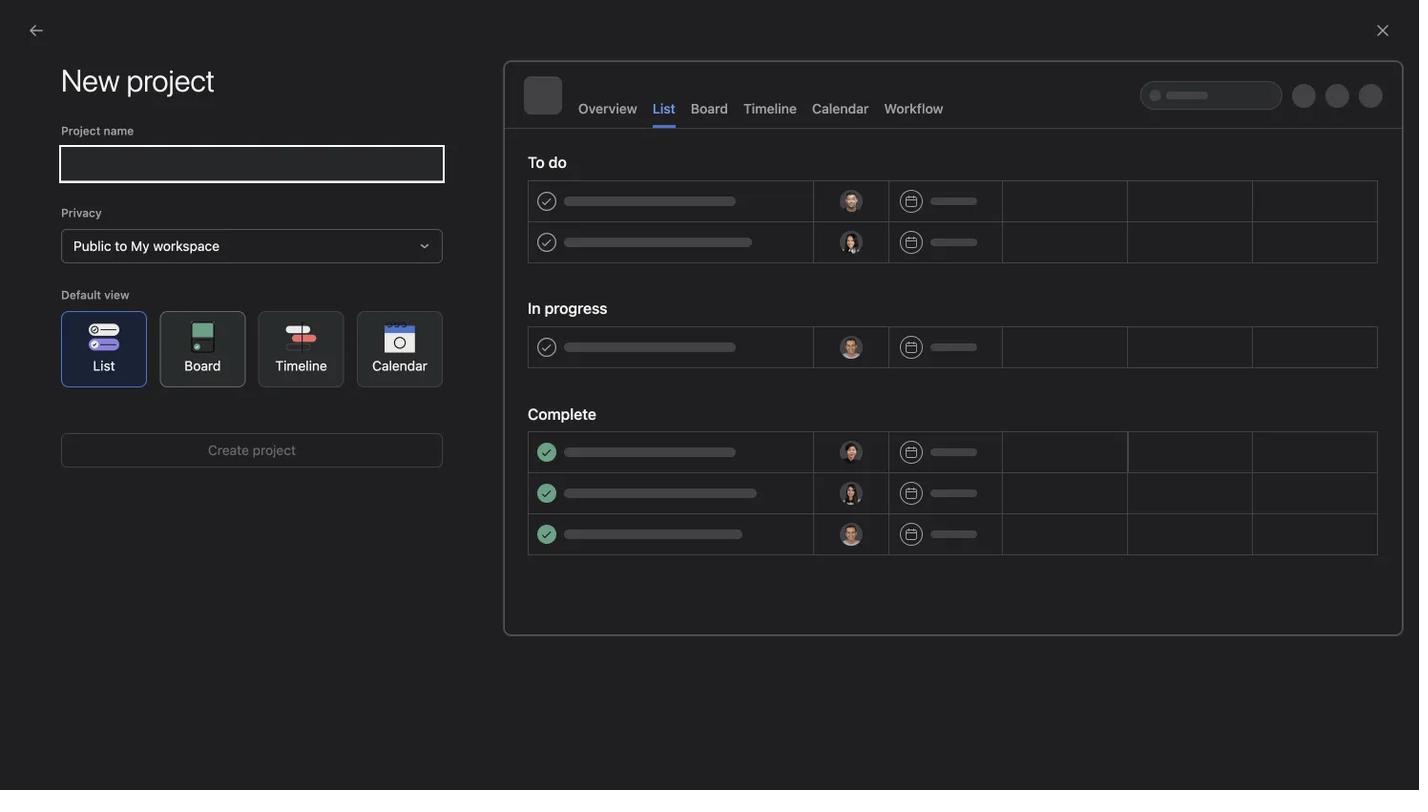 Task type: locate. For each thing, give the bounding box(es) containing it.
calendar button
[[191, 90, 248, 116]]

add to starred image
[[157, 62, 172, 77]]

close image
[[1376, 23, 1391, 38]]

co right or at the top of page
[[765, 214, 779, 228]]

to do
[[528, 153, 567, 171]]

1 horizontal spatial list
[[653, 101, 676, 116]]

list image left "cross-"
[[298, 210, 321, 232]]

3 list image from the top
[[298, 384, 321, 407]]

template i link
[[264, 367, 835, 425]]

1 horizontal spatial new
[[707, 475, 731, 488]]

to
[[115, 238, 127, 254]]

2 horizontal spatial project
[[457, 211, 502, 227]]

timeline
[[744, 101, 797, 116], [275, 358, 327, 374]]

new left send
[[707, 475, 731, 488]]

list image inside task link
[[298, 326, 321, 349]]

my
[[131, 238, 150, 254]]

0 vertical spatial 8
[[1310, 74, 1318, 88]]

calendar left the workflow
[[812, 101, 869, 116]]

plan
[[505, 211, 532, 227]]

overview button
[[23, 90, 82, 116]]

8
[[1310, 74, 1318, 88], [787, 214, 795, 228]]

project left plan
[[457, 211, 502, 227]]

public to my workspace button
[[61, 229, 443, 264]]

this is a preview of your project image
[[504, 61, 1403, 636]]

co
[[1250, 74, 1263, 88], [765, 214, 779, 228]]

0 vertical spatial list
[[653, 101, 676, 116]]

my workspace
[[23, 58, 147, 81]]

project right create
[[253, 443, 296, 458]]

messages
[[105, 90, 168, 106]]

0 horizontal spatial bk
[[726, 214, 741, 228]]

new send feedback
[[707, 475, 820, 488]]

list
[[653, 101, 676, 116], [93, 358, 115, 374]]

2 list image from the top
[[298, 326, 321, 349]]

1 vertical spatial list image
[[298, 326, 321, 349]]

task
[[348, 327, 377, 343]]

1 horizontal spatial timeline
[[744, 101, 797, 116]]

project up the functional
[[379, 155, 422, 171]]

0 vertical spatial co
[[1250, 74, 1263, 88]]

list box
[[485, 8, 943, 38]]

1 horizontal spatial 8
[[1310, 74, 1318, 88]]

project for new project
[[379, 155, 422, 171]]

2 vertical spatial list image
[[298, 384, 321, 407]]

1 horizontal spatial bk
[[1230, 74, 1245, 88]]

2 vertical spatial project
[[253, 443, 296, 458]]

0 horizontal spatial board
[[184, 358, 221, 374]]

1 vertical spatial 8
[[787, 214, 795, 228]]

8 for co
[[787, 214, 795, 228]]

0 horizontal spatial co
[[765, 214, 779, 228]]

public to my workspace
[[74, 238, 220, 254]]

board
[[691, 101, 728, 116], [184, 358, 221, 374]]

0 horizontal spatial list
[[93, 358, 115, 374]]

create project button
[[61, 433, 443, 468]]

1 list image from the top
[[298, 210, 321, 232]]

workspace
[[153, 238, 220, 254]]

messages button
[[105, 90, 168, 116]]

i
[[410, 386, 413, 401]]

0 horizontal spatial project
[[253, 443, 296, 458]]

template i
[[348, 386, 413, 401]]

1 horizontal spatial project
[[379, 155, 422, 171]]

calendar
[[191, 90, 248, 106], [812, 101, 869, 116], [372, 358, 428, 374]]

0 vertical spatial list image
[[298, 210, 321, 232]]

complete
[[528, 405, 597, 423]]

bk
[[1230, 74, 1245, 88], [726, 214, 741, 228]]

co left el
[[1250, 74, 1263, 88]]

0 vertical spatial bk
[[1230, 74, 1245, 88]]

8 right fr
[[1310, 74, 1318, 88]]

0 vertical spatial project
[[379, 155, 422, 171]]

list image
[[298, 210, 321, 232], [298, 326, 321, 349], [298, 384, 321, 407]]

fr
[[1291, 74, 1299, 88]]

8 right or at the top of page
[[787, 214, 795, 228]]

template
[[348, 386, 406, 401]]

list image for task
[[298, 326, 321, 349]]

overview
[[23, 90, 82, 106], [579, 101, 638, 116]]

calendar up project name text box
[[191, 90, 248, 106]]

new project
[[61, 62, 215, 98]]

new
[[348, 155, 375, 171], [707, 475, 731, 488]]

list image left 'template'
[[298, 384, 321, 407]]

1 vertical spatial project
[[457, 211, 502, 227]]

project
[[379, 155, 422, 171], [457, 211, 502, 227], [253, 443, 296, 458]]

8 for fr
[[1310, 74, 1318, 88]]

default
[[61, 288, 101, 302]]

privacy
[[61, 206, 102, 220]]

go back image
[[29, 23, 44, 38]]

0 horizontal spatial 8
[[787, 214, 795, 228]]

list image left task
[[298, 326, 321, 349]]

list image for cross-functional project plan
[[298, 210, 321, 232]]

1 vertical spatial new
[[707, 475, 731, 488]]

0 horizontal spatial timeline
[[275, 358, 327, 374]]

0 vertical spatial board
[[691, 101, 728, 116]]

bk left or at the top of page
[[726, 214, 741, 228]]

new up "cross-"
[[348, 155, 375, 171]]

calendar up the i
[[372, 358, 428, 374]]

project inside button
[[253, 443, 296, 458]]

bk left el
[[1230, 74, 1245, 88]]

name
[[104, 124, 134, 137]]

or
[[747, 214, 758, 228]]

list image for template i
[[298, 384, 321, 407]]

0 vertical spatial new
[[348, 155, 375, 171]]

list image inside template i 'link'
[[298, 384, 321, 407]]

0 horizontal spatial new
[[348, 155, 375, 171]]



Task type: describe. For each thing, give the bounding box(es) containing it.
0 horizontal spatial calendar
[[191, 90, 248, 106]]

feedback
[[770, 475, 820, 488]]

Project name text field
[[61, 147, 443, 181]]

invite button
[[1335, 68, 1397, 95]]

0 horizontal spatial overview
[[23, 90, 82, 106]]

0 vertical spatial timeline
[[744, 101, 797, 116]]

task link
[[264, 308, 835, 367]]

invite
[[1359, 74, 1388, 88]]

cross-
[[348, 211, 390, 227]]

default view
[[61, 288, 129, 302]]

view
[[104, 288, 129, 302]]

1 horizontal spatial board
[[691, 101, 728, 116]]

1 horizontal spatial overview
[[579, 101, 638, 116]]

public
[[74, 238, 111, 254]]

new for new project
[[348, 155, 375, 171]]

1 vertical spatial timeline
[[275, 358, 327, 374]]

1 vertical spatial bk
[[726, 214, 741, 228]]

1 horizontal spatial calendar
[[372, 358, 428, 374]]

in progress
[[528, 299, 608, 317]]

1 vertical spatial list
[[93, 358, 115, 374]]

1 vertical spatial board
[[184, 358, 221, 374]]

create
[[208, 443, 249, 458]]

1 horizontal spatial co
[[1250, 74, 1263, 88]]

el
[[1271, 74, 1281, 88]]

2 horizontal spatial calendar
[[812, 101, 869, 116]]

project for create project
[[253, 443, 296, 458]]

new project
[[348, 155, 422, 171]]

create project
[[208, 443, 296, 458]]

cross-functional project plan
[[348, 211, 532, 227]]

1 vertical spatial co
[[765, 214, 779, 228]]

new for new send feedback
[[707, 475, 731, 488]]

project name
[[61, 124, 134, 137]]

project
[[61, 124, 101, 137]]

workflow
[[885, 101, 944, 116]]

functional
[[390, 211, 454, 227]]

send
[[739, 475, 766, 488]]

send feedback link
[[739, 473, 820, 490]]



Task type: vqa. For each thing, say whether or not it's contained in the screenshot.
project associated with New project
yes



